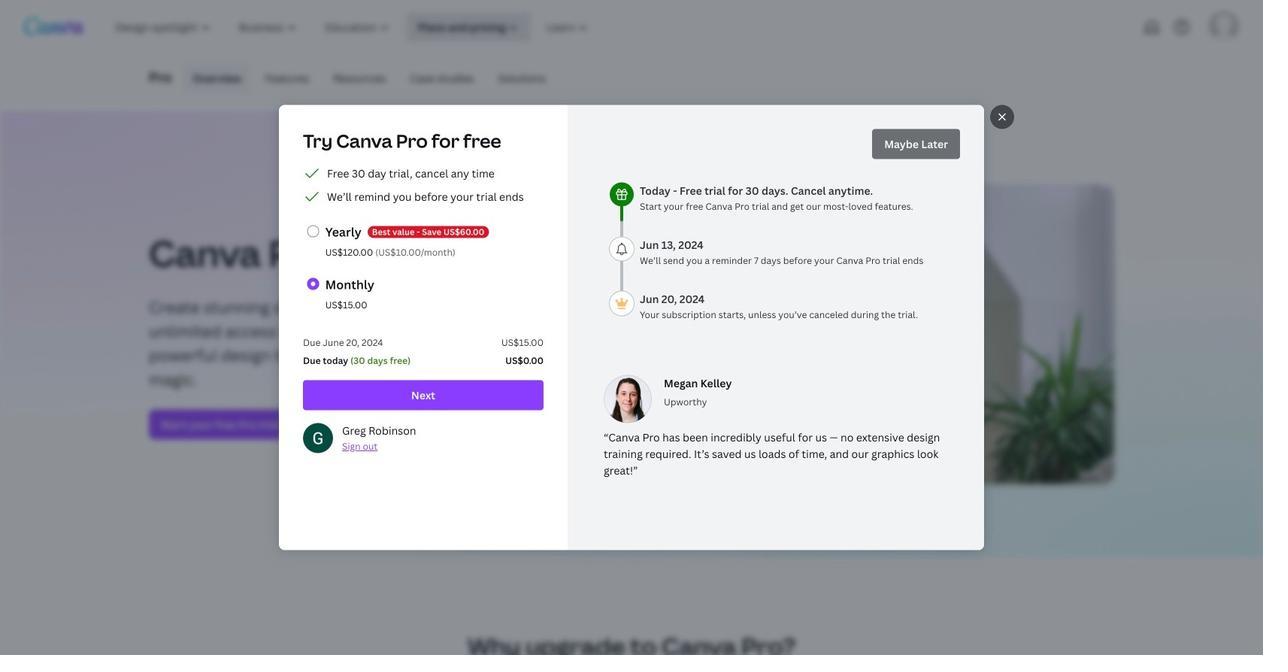 Task type: vqa. For each thing, say whether or not it's contained in the screenshot.
the Topic image
no



Task type: locate. For each thing, give the bounding box(es) containing it.
top level navigation element
[[102, 12, 653, 42]]

menu bar
[[178, 63, 555, 93]]



